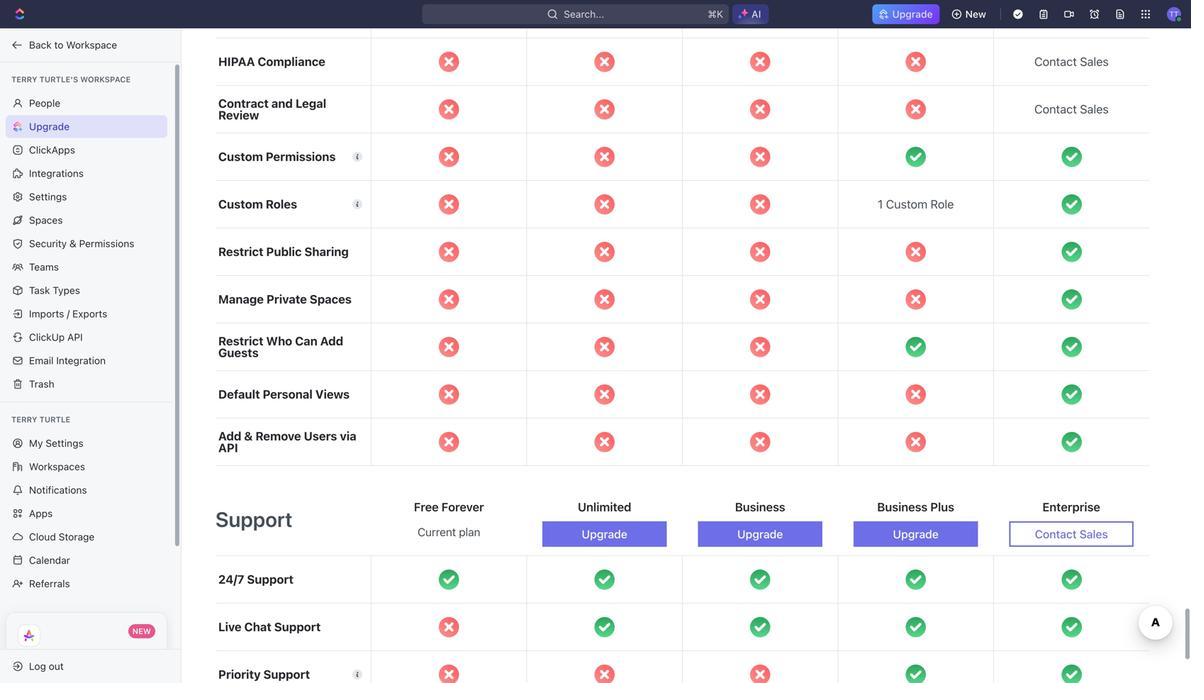 Task type: describe. For each thing, give the bounding box(es) containing it.
contact sales inside button
[[1036, 528, 1109, 541]]

imports
[[29, 308, 64, 320]]

referrals
[[29, 578, 70, 590]]

unlimited
[[578, 500, 632, 514]]

security & permissions
[[29, 238, 134, 249]]

settings link
[[6, 186, 167, 208]]

contact sales for contract and legal review
[[1035, 102, 1109, 116]]

& for security
[[70, 238, 76, 249]]

support up 24/7 support
[[216, 507, 293, 531]]

tt button
[[1163, 3, 1186, 26]]

terry turtle
[[11, 415, 70, 424]]

roles
[[266, 197, 297, 211]]

0 horizontal spatial new
[[132, 627, 151, 636]]

to
[[54, 39, 63, 51]]

role
[[931, 197, 955, 211]]

sales inside button
[[1080, 528, 1109, 541]]

forever
[[442, 500, 484, 514]]

clickup api
[[29, 331, 83, 343]]

imports / exports
[[29, 308, 107, 320]]

upgrade button for business plus
[[854, 522, 979, 547]]

hipaa compliance
[[219, 55, 326, 69]]

trash link
[[6, 373, 167, 396]]

manage private spaces
[[219, 292, 352, 306]]

business for business plus
[[878, 500, 928, 514]]

people
[[29, 97, 60, 109]]

spaces link
[[6, 209, 167, 232]]

exports
[[72, 308, 107, 320]]

my settings link
[[6, 432, 167, 455]]

enterprise
[[1043, 500, 1101, 514]]

integrations
[[29, 167, 84, 179]]

workspace for terry turtle's workspace
[[80, 75, 131, 84]]

via
[[340, 429, 357, 443]]

custom for custom permissions
[[219, 150, 263, 164]]

contact for hipaa compliance
[[1035, 55, 1078, 69]]

1 horizontal spatial spaces
[[310, 292, 352, 306]]

chat
[[244, 620, 272, 634]]

teams link
[[6, 256, 167, 278]]

legal
[[296, 96, 327, 110]]

email integration link
[[6, 349, 167, 372]]

free
[[414, 500, 439, 514]]

notifications
[[29, 484, 87, 496]]

task types link
[[6, 279, 167, 302]]

integration
[[56, 355, 106, 366]]

contact sales for hipaa compliance
[[1035, 55, 1109, 69]]

clickapps link
[[6, 139, 167, 161]]

tt
[[1170, 10, 1179, 18]]

apps link
[[6, 502, 167, 525]]

guests
[[219, 346, 259, 360]]

current plan
[[418, 525, 481, 539]]

default
[[219, 387, 260, 401]]

upgrade for business
[[738, 528, 784, 541]]

1 horizontal spatial permissions
[[266, 150, 336, 164]]

1 horizontal spatial upgrade link
[[873, 4, 940, 24]]

sharing
[[305, 245, 349, 259]]

security & permissions link
[[6, 232, 167, 255]]

restrict public sharing
[[219, 245, 349, 259]]

contact sales button
[[1010, 522, 1134, 547]]

clickapps
[[29, 144, 75, 156]]

remove
[[256, 429, 301, 443]]

new inside button
[[966, 8, 987, 20]]

who
[[266, 334, 292, 348]]

upgrade for unlimited
[[582, 528, 628, 541]]

clickup
[[29, 331, 65, 343]]

add & remove users via api
[[219, 429, 357, 455]]

current
[[418, 525, 456, 539]]

storage
[[59, 531, 95, 543]]

/
[[67, 308, 70, 320]]

restrict for restrict public sharing
[[219, 245, 264, 259]]

people link
[[6, 92, 167, 115]]

cloud
[[29, 531, 56, 543]]

cloud storage link
[[6, 526, 167, 548]]

upgrade button for business
[[698, 522, 823, 547]]

plus
[[931, 500, 955, 514]]

contract and legal review
[[219, 96, 327, 122]]

teams
[[29, 261, 59, 273]]

terry turtle's workspace
[[11, 75, 131, 84]]

sales for contract and legal review
[[1081, 102, 1109, 116]]

priority
[[219, 668, 261, 682]]



Task type: vqa. For each thing, say whether or not it's contained in the screenshot.
Sidebar navigation
no



Task type: locate. For each thing, give the bounding box(es) containing it.
0 vertical spatial contact sales
[[1035, 55, 1109, 69]]

2 horizontal spatial upgrade button
[[854, 522, 979, 547]]

terry up people
[[11, 75, 37, 84]]

sales
[[1081, 55, 1109, 69], [1081, 102, 1109, 116], [1080, 528, 1109, 541]]

custom for custom roles
[[219, 197, 263, 211]]

1
[[878, 197, 884, 211]]

contact sales
[[1035, 55, 1109, 69], [1035, 102, 1109, 116], [1036, 528, 1109, 541]]

1 horizontal spatial upgrade button
[[698, 522, 823, 547]]

review
[[219, 108, 259, 122]]

search...
[[564, 8, 605, 20]]

referrals link
[[6, 573, 167, 595]]

upgrade button
[[543, 522, 667, 547], [698, 522, 823, 547], [854, 522, 979, 547]]

0 vertical spatial api
[[67, 331, 83, 343]]

1 vertical spatial api
[[219, 441, 238, 455]]

support right 24/7
[[247, 573, 294, 586]]

users
[[304, 429, 337, 443]]

& inside add & remove users via api
[[244, 429, 253, 443]]

1 custom role
[[878, 197, 955, 211]]

0 vertical spatial terry
[[11, 75, 37, 84]]

terry for my settings
[[11, 415, 37, 424]]

1 terry from the top
[[11, 75, 37, 84]]

add right can at the left
[[320, 334, 344, 348]]

1 vertical spatial upgrade link
[[6, 115, 167, 138]]

live
[[219, 620, 242, 634]]

custom
[[219, 150, 263, 164], [887, 197, 928, 211], [219, 197, 263, 211]]

3 contact sales from the top
[[1036, 528, 1109, 541]]

back to workspace button
[[6, 34, 168, 56]]

1 contact sales from the top
[[1035, 55, 1109, 69]]

1 vertical spatial sales
[[1081, 102, 1109, 116]]

support right 'priority'
[[264, 668, 310, 682]]

workspace up people link
[[80, 75, 131, 84]]

0 vertical spatial permissions
[[266, 150, 336, 164]]

private
[[267, 292, 307, 306]]

1 vertical spatial workspace
[[80, 75, 131, 84]]

workspace right "to"
[[66, 39, 117, 51]]

0 horizontal spatial add
[[219, 429, 242, 443]]

upgrade link left "new" button on the top right of the page
[[873, 4, 940, 24]]

notifications link
[[6, 479, 167, 502]]

public
[[266, 245, 302, 259]]

workspaces link
[[6, 455, 167, 478]]

settings down integrations
[[29, 191, 67, 203]]

1 business from the left
[[736, 500, 786, 514]]

can
[[295, 334, 318, 348]]

0 horizontal spatial permissions
[[79, 238, 134, 249]]

free forever
[[414, 500, 484, 514]]

1 vertical spatial permissions
[[79, 238, 134, 249]]

custom down review
[[219, 150, 263, 164]]

1 vertical spatial add
[[219, 429, 242, 443]]

2 contact sales from the top
[[1035, 102, 1109, 116]]

api inside clickup api link
[[67, 331, 83, 343]]

1 contact from the top
[[1035, 55, 1078, 69]]

1 horizontal spatial new
[[966, 8, 987, 20]]

workspaces
[[29, 461, 85, 472]]

sales for hipaa compliance
[[1081, 55, 1109, 69]]

custom permissions
[[219, 150, 336, 164]]

contact for contract and legal review
[[1035, 102, 1078, 116]]

3 upgrade button from the left
[[854, 522, 979, 547]]

2 vertical spatial contact
[[1036, 528, 1077, 541]]

terry up my
[[11, 415, 37, 424]]

0 vertical spatial sales
[[1081, 55, 1109, 69]]

24/7
[[219, 573, 244, 586]]

restrict who can add guests
[[219, 334, 344, 360]]

contract
[[219, 96, 269, 110]]

integrations link
[[6, 162, 167, 185]]

turtle
[[39, 415, 70, 424]]

task
[[29, 284, 50, 296]]

turtle's
[[39, 75, 78, 84]]

ai button
[[733, 4, 769, 24]]

0 vertical spatial spaces
[[29, 214, 63, 226]]

workspace
[[66, 39, 117, 51], [80, 75, 131, 84]]

business plus
[[878, 500, 955, 514]]

1 vertical spatial restrict
[[219, 334, 264, 348]]

1 restrict from the top
[[219, 245, 264, 259]]

0 vertical spatial settings
[[29, 191, 67, 203]]

back to workspace
[[29, 39, 117, 51]]

types
[[53, 284, 80, 296]]

manage
[[219, 292, 264, 306]]

api
[[67, 331, 83, 343], [219, 441, 238, 455]]

2 upgrade button from the left
[[698, 522, 823, 547]]

upgrade button for unlimited
[[543, 522, 667, 547]]

close image
[[439, 52, 459, 72], [595, 52, 615, 72], [751, 52, 771, 72], [906, 99, 927, 119], [439, 147, 459, 167], [595, 147, 615, 167], [439, 194, 459, 215], [751, 194, 771, 215], [439, 242, 459, 262], [751, 242, 771, 262], [439, 289, 459, 310], [751, 337, 771, 357], [595, 384, 615, 405], [906, 384, 927, 405], [439, 432, 459, 452], [595, 432, 615, 452], [906, 432, 927, 452], [595, 665, 615, 683], [751, 665, 771, 683]]

0 vertical spatial add
[[320, 334, 344, 348]]

permissions
[[266, 150, 336, 164], [79, 238, 134, 249]]

views
[[316, 387, 350, 401]]

settings inside my settings link
[[46, 437, 84, 449]]

support right the chat
[[274, 620, 321, 634]]

1 horizontal spatial add
[[320, 334, 344, 348]]

settings up workspaces
[[46, 437, 84, 449]]

priority support
[[219, 668, 310, 682]]

2 terry from the top
[[11, 415, 37, 424]]

compliance
[[258, 55, 326, 69]]

restrict left who
[[219, 334, 264, 348]]

email
[[29, 355, 54, 366]]

0 vertical spatial upgrade link
[[873, 4, 940, 24]]

my
[[29, 437, 43, 449]]

2 vertical spatial sales
[[1080, 528, 1109, 541]]

new button
[[946, 3, 995, 26]]

24/7 support
[[219, 573, 294, 586]]

api inside add & remove users via api
[[219, 441, 238, 455]]

imports / exports link
[[6, 303, 167, 325]]

and
[[272, 96, 293, 110]]

1 vertical spatial terry
[[11, 415, 37, 424]]

contact inside button
[[1036, 528, 1077, 541]]

0 horizontal spatial business
[[736, 500, 786, 514]]

restrict for restrict who can add guests
[[219, 334, 264, 348]]

my settings
[[29, 437, 84, 449]]

check image
[[1062, 242, 1082, 262], [906, 337, 927, 357], [439, 570, 459, 590], [595, 570, 615, 590], [751, 570, 771, 590], [906, 570, 927, 590], [595, 617, 615, 637], [906, 617, 927, 637], [1062, 617, 1082, 637], [906, 665, 927, 683]]

spaces right private
[[310, 292, 352, 306]]

plan
[[459, 525, 481, 539]]

0 vertical spatial workspace
[[66, 39, 117, 51]]

restrict inside the "restrict who can add guests"
[[219, 334, 264, 348]]

personal
[[263, 387, 313, 401]]

1 horizontal spatial business
[[878, 500, 928, 514]]

0 vertical spatial contact
[[1035, 55, 1078, 69]]

email integration
[[29, 355, 106, 366]]

log out
[[29, 660, 64, 672]]

1 vertical spatial settings
[[46, 437, 84, 449]]

log out button
[[6, 655, 169, 678]]

add
[[320, 334, 344, 348], [219, 429, 242, 443]]

out
[[49, 660, 64, 672]]

add down the default at left
[[219, 429, 242, 443]]

1 vertical spatial &
[[244, 429, 253, 443]]

& right security
[[70, 238, 76, 249]]

ai
[[752, 8, 762, 20]]

workspace inside button
[[66, 39, 117, 51]]

0 vertical spatial new
[[966, 8, 987, 20]]

permissions down spaces link
[[79, 238, 134, 249]]

spaces up security
[[29, 214, 63, 226]]

0 horizontal spatial upgrade link
[[6, 115, 167, 138]]

& for add
[[244, 429, 253, 443]]

0 horizontal spatial api
[[67, 331, 83, 343]]

cloud storage
[[29, 531, 95, 543]]

calendar link
[[6, 549, 167, 572]]

custom left roles
[[219, 197, 263, 211]]

back
[[29, 39, 52, 51]]

permissions up roles
[[266, 150, 336, 164]]

1 horizontal spatial &
[[244, 429, 253, 443]]

0 vertical spatial &
[[70, 238, 76, 249]]

restrict left public
[[219, 245, 264, 259]]

0 horizontal spatial spaces
[[29, 214, 63, 226]]

1 vertical spatial new
[[132, 627, 151, 636]]

default personal views
[[219, 387, 350, 401]]

terry
[[11, 75, 37, 84], [11, 415, 37, 424]]

custom roles
[[219, 197, 297, 211]]

hipaa
[[219, 55, 255, 69]]

⌘k
[[708, 8, 724, 20]]

upgrade for business plus
[[894, 528, 939, 541]]

upgrade link down people link
[[6, 115, 167, 138]]

2 restrict from the top
[[219, 334, 264, 348]]

apps
[[29, 508, 53, 519]]

task types
[[29, 284, 80, 296]]

add inside add & remove users via api
[[219, 429, 242, 443]]

live chat support
[[219, 620, 321, 634]]

add inside the "restrict who can add guests"
[[320, 334, 344, 348]]

1 upgrade button from the left
[[543, 522, 667, 547]]

1 vertical spatial spaces
[[310, 292, 352, 306]]

2 business from the left
[[878, 500, 928, 514]]

1 vertical spatial contact
[[1035, 102, 1078, 116]]

2 contact from the top
[[1035, 102, 1078, 116]]

1 horizontal spatial api
[[219, 441, 238, 455]]

security
[[29, 238, 67, 249]]

custom right 1
[[887, 197, 928, 211]]

business for business
[[736, 500, 786, 514]]

&
[[70, 238, 76, 249], [244, 429, 253, 443]]

workspace for back to workspace
[[66, 39, 117, 51]]

3 contact from the top
[[1036, 528, 1077, 541]]

terry for people
[[11, 75, 37, 84]]

2 vertical spatial contact sales
[[1036, 528, 1109, 541]]

trash
[[29, 378, 54, 390]]

0 horizontal spatial upgrade button
[[543, 522, 667, 547]]

api left the 'remove'
[[219, 441, 238, 455]]

check image
[[906, 147, 927, 167], [1062, 147, 1082, 167], [1062, 194, 1082, 215], [1062, 289, 1082, 310], [1062, 337, 1082, 357], [1062, 384, 1082, 405], [1062, 432, 1082, 452], [1062, 570, 1082, 590], [751, 617, 771, 637], [1062, 665, 1082, 683]]

close image
[[906, 52, 927, 72], [439, 99, 459, 119], [595, 99, 615, 119], [751, 99, 771, 119], [751, 147, 771, 167], [595, 194, 615, 215], [595, 242, 615, 262], [906, 242, 927, 262], [595, 289, 615, 310], [751, 289, 771, 310], [906, 289, 927, 310], [439, 337, 459, 357], [595, 337, 615, 357], [439, 384, 459, 405], [751, 384, 771, 405], [751, 432, 771, 452], [439, 617, 459, 637], [439, 665, 459, 683]]

1 vertical spatial contact sales
[[1035, 102, 1109, 116]]

0 horizontal spatial &
[[70, 238, 76, 249]]

0 vertical spatial restrict
[[219, 245, 264, 259]]

& left the 'remove'
[[244, 429, 253, 443]]

api up integration
[[67, 331, 83, 343]]



